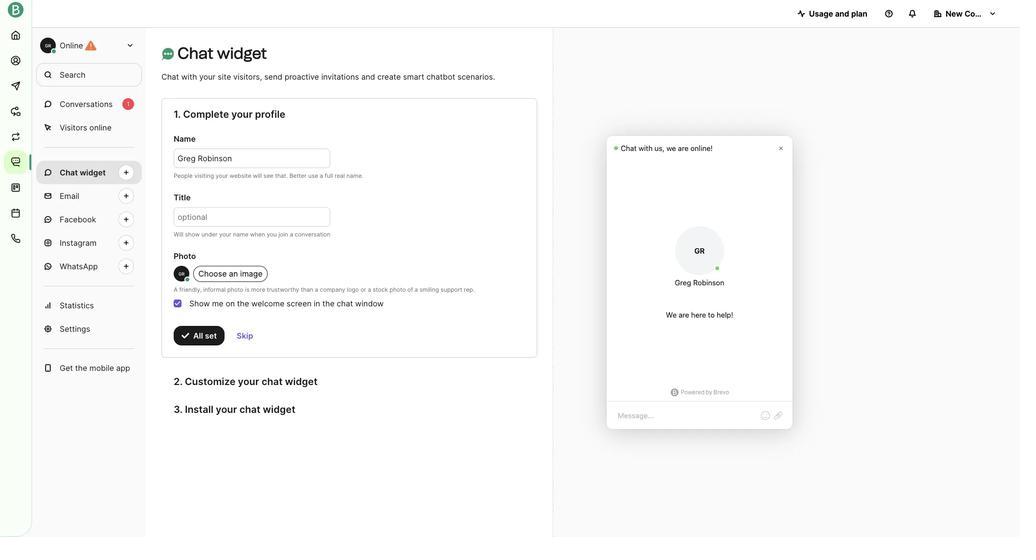 Task type: locate. For each thing, give the bounding box(es) containing it.
chat inside chat widget link
[[60, 168, 78, 178]]

chat widget up the email "link"
[[60, 168, 106, 178]]

your up 3. install your chat widget
[[238, 376, 259, 388]]

0 vertical spatial and
[[835, 9, 849, 19]]

set
[[205, 331, 217, 341]]

0 vertical spatial chat widget
[[178, 44, 267, 63]]

a friendly, informal photo is more trustworthy than a company logo or a stock photo of a smiling support rep.
[[174, 286, 475, 294]]

0 vertical spatial gr
[[45, 43, 51, 48]]

1 photo from the left
[[227, 286, 243, 294]]

1 horizontal spatial and
[[835, 9, 849, 19]]

2. customize your chat widget
[[174, 376, 318, 388]]

your left the name
[[219, 231, 231, 238]]

show
[[185, 231, 200, 238]]

3. install your chat widget
[[174, 404, 295, 416]]

and left create
[[361, 72, 375, 82]]

proactive
[[285, 72, 319, 82]]

gr up friendly,
[[178, 272, 185, 277]]

chat down logo
[[337, 299, 353, 309]]

show me on the welcome screen in the chat window
[[189, 299, 384, 309]]

0 horizontal spatial gr
[[45, 43, 51, 48]]

1 vertical spatial chat widget
[[60, 168, 106, 178]]

visiting
[[194, 172, 214, 180]]

and inside button
[[835, 9, 849, 19]]

the right on
[[237, 299, 249, 309]]

settings
[[60, 324, 90, 334]]

name.
[[347, 172, 364, 180]]

2 vertical spatial chat
[[240, 404, 261, 416]]

full
[[325, 172, 333, 180]]

screen
[[287, 299, 312, 309]]

1 vertical spatial gr
[[178, 272, 185, 277]]

0 horizontal spatial chat widget
[[60, 168, 106, 178]]

skip
[[237, 331, 253, 341]]

settings link
[[36, 318, 142, 341]]

1. complete your profile
[[174, 109, 285, 120]]

a
[[320, 172, 323, 180], [290, 231, 293, 238], [315, 286, 318, 294], [368, 286, 371, 294], [415, 286, 418, 294]]

profile
[[255, 109, 285, 120]]

more
[[251, 286, 265, 294]]

facebook link
[[36, 208, 142, 231]]

chat widget up 'site'
[[178, 44, 267, 63]]

your left 'site'
[[199, 72, 216, 82]]

2 horizontal spatial chat
[[337, 299, 353, 309]]

friendly,
[[179, 286, 202, 294]]

all set
[[193, 331, 217, 341]]

your for visiting
[[216, 172, 228, 180]]

2 photo from the left
[[390, 286, 406, 294]]

1 vertical spatial chat
[[161, 72, 179, 82]]

chat with your site visitors, send proactive invitations and create smart chatbot scenarios.
[[161, 72, 495, 82]]

chat down "2. customize your chat widget"
[[240, 404, 261, 416]]

gr
[[45, 43, 51, 48], [178, 272, 185, 277]]

0 vertical spatial chat
[[337, 299, 353, 309]]

widget
[[217, 44, 267, 63], [80, 168, 106, 178], [285, 376, 318, 388], [263, 404, 295, 416]]

statistics link
[[36, 294, 142, 318]]

0 horizontal spatial photo
[[227, 286, 243, 294]]

better
[[290, 172, 307, 180]]

chat for 3. install your chat widget
[[240, 404, 261, 416]]

name
[[233, 231, 248, 238]]

2.
[[174, 376, 182, 388]]

your for with
[[199, 72, 216, 82]]

a right or
[[368, 286, 371, 294]]

3.
[[174, 404, 183, 416]]

your for customize
[[238, 376, 259, 388]]

chat up 3. install your chat widget
[[262, 376, 283, 388]]

usage and plan
[[809, 9, 868, 19]]

the right in
[[322, 299, 335, 309]]

logo
[[347, 286, 359, 294]]

online
[[60, 41, 83, 50]]

1 horizontal spatial photo
[[390, 286, 406, 294]]

2 vertical spatial chat
[[60, 168, 78, 178]]

1 horizontal spatial the
[[237, 299, 249, 309]]

0 horizontal spatial chat
[[240, 404, 261, 416]]

1 vertical spatial and
[[361, 72, 375, 82]]

usage
[[809, 9, 833, 19]]

stock
[[373, 286, 388, 294]]

or
[[361, 286, 366, 294]]

mobile
[[89, 364, 114, 373]]

your
[[199, 72, 216, 82], [231, 109, 253, 120], [216, 172, 228, 180], [219, 231, 231, 238], [238, 376, 259, 388], [216, 404, 237, 416]]

chat up email
[[60, 168, 78, 178]]

complete
[[183, 109, 229, 120]]

your right install
[[216, 404, 237, 416]]

1 vertical spatial chat
[[262, 376, 283, 388]]

gr left 'online' at the left of page
[[45, 43, 51, 48]]

the right the get
[[75, 364, 87, 373]]

visitors
[[60, 123, 87, 133]]

photo left the of
[[390, 286, 406, 294]]

and left plan
[[835, 9, 849, 19]]

chat widget link
[[36, 161, 142, 184]]

1.
[[174, 109, 181, 120]]

0 horizontal spatial and
[[361, 72, 375, 82]]

search link
[[36, 63, 142, 87]]

instagram link
[[36, 231, 142, 255]]

and
[[835, 9, 849, 19], [361, 72, 375, 82]]

chat
[[178, 44, 213, 63], [161, 72, 179, 82], [60, 168, 78, 178]]

your right visiting
[[216, 172, 228, 180]]

trustworthy
[[267, 286, 299, 294]]

chat left with
[[161, 72, 179, 82]]

new company
[[946, 9, 1001, 19]]

get the mobile app
[[60, 364, 130, 373]]

photo left 'is'
[[227, 286, 243, 294]]

image
[[240, 269, 263, 279]]

your left profile
[[231, 109, 253, 120]]

scenarios.
[[458, 72, 495, 82]]

chat widget
[[178, 44, 267, 63], [60, 168, 106, 178]]

visitors online link
[[36, 116, 142, 139]]

search
[[60, 70, 85, 80]]

1 horizontal spatial chat
[[262, 376, 283, 388]]

a right the of
[[415, 286, 418, 294]]

chat up with
[[178, 44, 213, 63]]

photo
[[227, 286, 243, 294], [390, 286, 406, 294]]



Task type: describe. For each thing, give the bounding box(es) containing it.
chat for 2. customize your chat widget
[[262, 376, 283, 388]]

will show under your name when you join a conversation
[[174, 231, 331, 238]]

whatsapp
[[60, 262, 98, 272]]

under
[[201, 231, 218, 238]]

me
[[212, 299, 223, 309]]

that.
[[275, 172, 288, 180]]

real
[[335, 172, 345, 180]]

Title text field
[[174, 207, 330, 227]]

get the mobile app link
[[36, 357, 142, 380]]

email link
[[36, 184, 142, 208]]

company
[[965, 9, 1001, 19]]

your for complete
[[231, 109, 253, 120]]

you
[[267, 231, 277, 238]]

1
[[127, 100, 130, 108]]

customize
[[185, 376, 236, 388]]

skip button
[[229, 326, 261, 346]]

all
[[193, 331, 203, 341]]

new company button
[[926, 4, 1005, 23]]

people visiting your website will see that. better use a full real name.
[[174, 172, 364, 180]]

0 vertical spatial chat
[[178, 44, 213, 63]]

smart
[[403, 72, 424, 82]]

whatsapp link
[[36, 255, 142, 278]]

welcome
[[251, 299, 284, 309]]

rep.
[[464, 286, 475, 294]]

will
[[174, 231, 183, 238]]

will
[[253, 172, 262, 180]]

site
[[218, 72, 231, 82]]

visitors online
[[60, 123, 112, 133]]

photo
[[174, 252, 196, 261]]

send
[[264, 72, 282, 82]]

email
[[60, 191, 79, 201]]

0 horizontal spatial the
[[75, 364, 87, 373]]

choose
[[198, 269, 227, 279]]

than
[[301, 286, 313, 294]]

on
[[226, 299, 235, 309]]

show
[[189, 299, 210, 309]]

plan
[[851, 9, 868, 19]]

an
[[229, 269, 238, 279]]

informal
[[203, 286, 226, 294]]

window
[[355, 299, 384, 309]]

statistics
[[60, 301, 94, 311]]

is
[[245, 286, 250, 294]]

facebook
[[60, 215, 96, 225]]

conversations
[[60, 99, 113, 109]]

a left full
[[320, 172, 323, 180]]

visitors,
[[233, 72, 262, 82]]

widget image
[[161, 48, 174, 60]]

use
[[308, 172, 318, 180]]

a
[[174, 286, 178, 294]]

company
[[320, 286, 345, 294]]

new
[[946, 9, 963, 19]]

choose an image
[[198, 269, 263, 279]]

usage and plan button
[[790, 4, 875, 23]]

people
[[174, 172, 193, 180]]

invitations
[[321, 72, 359, 82]]

name
[[174, 134, 196, 144]]

a right than
[[315, 286, 318, 294]]

support
[[441, 286, 462, 294]]

of
[[408, 286, 413, 294]]

with
[[181, 72, 197, 82]]

get
[[60, 364, 73, 373]]

website
[[230, 172, 251, 180]]

choose an image button
[[193, 266, 268, 282]]

install
[[185, 404, 213, 416]]

when
[[250, 231, 265, 238]]

chatbot
[[427, 72, 455, 82]]

online
[[89, 123, 112, 133]]

1 horizontal spatial gr
[[178, 272, 185, 277]]

2 horizontal spatial the
[[322, 299, 335, 309]]

create
[[377, 72, 401, 82]]

1 horizontal spatial chat widget
[[178, 44, 267, 63]]

your for install
[[216, 404, 237, 416]]

app
[[116, 364, 130, 373]]

join
[[279, 231, 288, 238]]

all set button
[[174, 326, 225, 346]]

smiling
[[420, 286, 439, 294]]

title
[[174, 193, 191, 203]]

conversation
[[295, 231, 331, 238]]

Name text field
[[174, 149, 330, 168]]

instagram
[[60, 238, 97, 248]]

see
[[264, 172, 273, 180]]

a right join
[[290, 231, 293, 238]]



Task type: vqa. For each thing, say whether or not it's contained in the screenshot.
THE "CHAT WIDGET" to the top
yes



